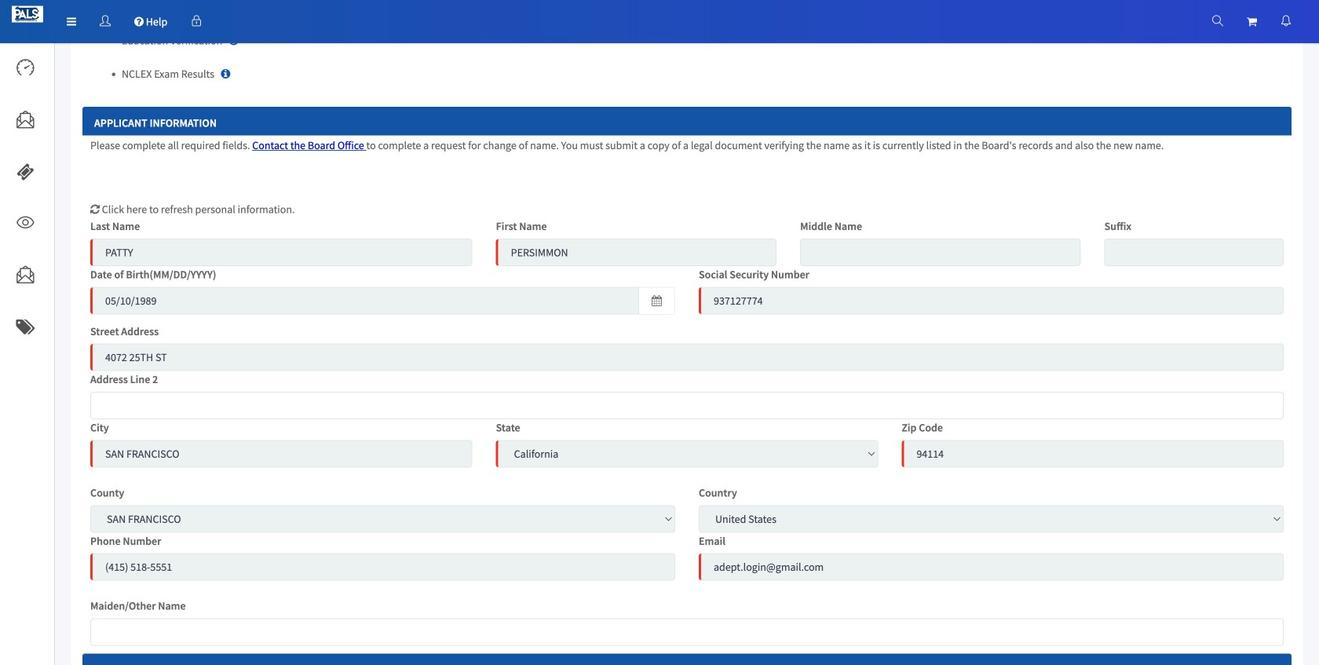 Task type: describe. For each thing, give the bounding box(es) containing it.
info circle image
[[229, 35, 239, 46]]

refresh image
[[90, 204, 100, 215]]

Enter a date text field
[[90, 287, 640, 315]]

info circle image
[[221, 68, 231, 79]]

app logo image
[[12, 6, 43, 23]]



Task type: locate. For each thing, give the bounding box(es) containing it.
navigation
[[0, 0, 1320, 43]]

None text field
[[496, 239, 777, 266], [801, 239, 1082, 266], [1105, 239, 1285, 266], [90, 344, 1285, 371], [902, 440, 1285, 468], [90, 619, 1285, 646], [496, 239, 777, 266], [801, 239, 1082, 266], [1105, 239, 1285, 266], [90, 344, 1285, 371], [902, 440, 1285, 468], [90, 619, 1285, 646]]

None email field
[[699, 554, 1285, 581]]

(999) 999-9999 text field
[[90, 554, 676, 581]]

None text field
[[90, 239, 473, 266], [699, 287, 1285, 315], [90, 392, 1285, 420], [90, 440, 473, 468], [90, 239, 473, 266], [699, 287, 1285, 315], [90, 392, 1285, 420], [90, 440, 473, 468]]



Task type: vqa. For each thing, say whether or not it's contained in the screenshot.
Delete image
no



